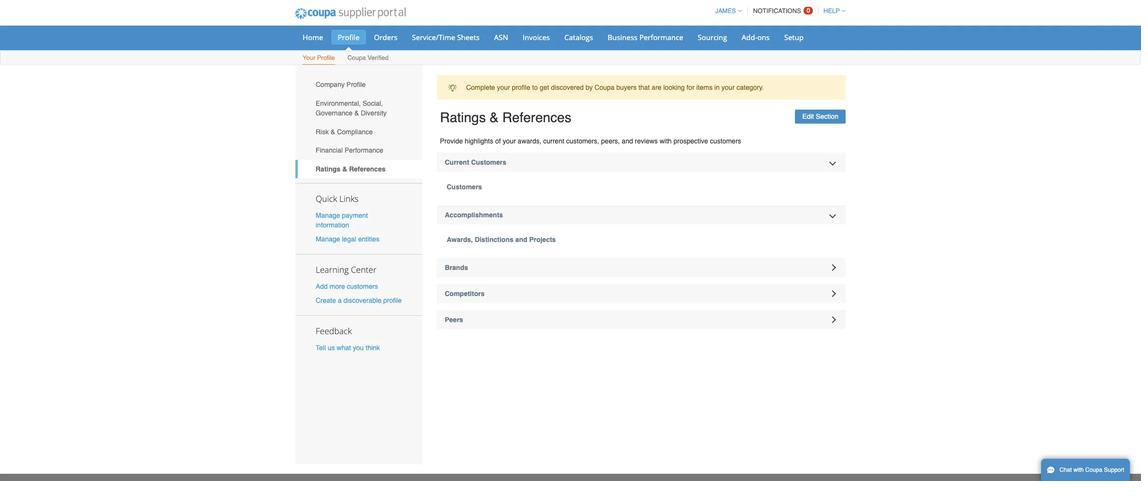 Task type: describe. For each thing, give the bounding box(es) containing it.
environmental, social, governance & diversity link
[[296, 94, 422, 122]]

company
[[316, 81, 345, 89]]

to
[[532, 84, 538, 91]]

your right in
[[722, 84, 735, 91]]

support
[[1105, 467, 1125, 473]]

customers,
[[566, 137, 600, 145]]

diversity
[[361, 109, 387, 117]]

compliance
[[337, 128, 373, 136]]

performance for financial performance
[[345, 146, 383, 154]]

ratings & references link
[[296, 160, 422, 178]]

sourcing link
[[692, 30, 734, 44]]

payment
[[342, 211, 368, 219]]

0 horizontal spatial ratings
[[316, 165, 341, 173]]

accomplishments button
[[437, 205, 846, 225]]

service/time sheets
[[412, 32, 480, 42]]

create a discoverable profile link
[[316, 297, 402, 304]]

& inside risk & compliance link
[[331, 128, 335, 136]]

get
[[540, 84, 549, 91]]

add
[[316, 282, 328, 290]]

add-
[[742, 32, 758, 42]]

notifications 0
[[754, 7, 811, 14]]

business performance
[[608, 32, 684, 42]]

0 vertical spatial and
[[622, 137, 633, 145]]

complete
[[466, 84, 495, 91]]

tell us what you think button
[[316, 343, 380, 353]]

invoices
[[523, 32, 550, 42]]

competitors heading
[[437, 284, 846, 303]]

navigation containing notifications 0
[[711, 1, 846, 20]]

0 horizontal spatial coupa
[[348, 54, 366, 61]]

0 vertical spatial customers
[[710, 137, 742, 145]]

reviews
[[635, 137, 658, 145]]

1 horizontal spatial ratings
[[440, 110, 486, 125]]

coupa supplier portal image
[[288, 1, 413, 26]]

coupa verified link
[[347, 52, 389, 65]]

center
[[351, 264, 377, 275]]

1 vertical spatial ratings & references
[[316, 165, 386, 173]]

peers button
[[437, 310, 846, 329]]

help link
[[820, 7, 846, 14]]

quick links
[[316, 193, 359, 204]]

quick
[[316, 193, 337, 204]]

more
[[330, 282, 345, 290]]

1 vertical spatial profile
[[383, 297, 402, 304]]

company profile
[[316, 81, 366, 89]]

edit section
[[803, 113, 839, 120]]

complete your profile to get discovered by coupa buyers that are looking for items in your category. alert
[[437, 75, 846, 100]]

0 vertical spatial references
[[503, 110, 572, 125]]

manage legal entities
[[316, 235, 380, 243]]

0 horizontal spatial references
[[349, 165, 386, 173]]

help
[[824, 7, 840, 14]]

verified
[[368, 54, 389, 61]]

james link
[[711, 7, 742, 14]]

what
[[337, 344, 351, 352]]

items
[[697, 84, 713, 91]]

profile link
[[332, 30, 366, 44]]

orders
[[374, 32, 398, 42]]

awards,
[[447, 236, 473, 243]]

1 vertical spatial customers
[[447, 183, 482, 191]]

for
[[687, 84, 695, 91]]

manage payment information link
[[316, 211, 368, 229]]

provide highlights of your awards, current customers, peers, and reviews with prospective customers
[[440, 137, 742, 145]]

create
[[316, 297, 336, 304]]

manage payment information
[[316, 211, 368, 229]]

add-ons
[[742, 32, 770, 42]]

financial performance
[[316, 146, 383, 154]]

think
[[366, 344, 380, 352]]

buyers
[[617, 84, 637, 91]]

performance for business performance
[[640, 32, 684, 42]]

prospective
[[674, 137, 709, 145]]

us
[[328, 344, 335, 352]]

a
[[338, 297, 342, 304]]

discovered
[[551, 84, 584, 91]]

category.
[[737, 84, 764, 91]]

tell
[[316, 344, 326, 352]]

looking
[[664, 84, 685, 91]]

current
[[445, 158, 469, 166]]

current customers button
[[437, 153, 846, 172]]

0 vertical spatial profile
[[338, 32, 360, 42]]

information
[[316, 221, 349, 229]]

governance
[[316, 109, 353, 117]]

& up of
[[490, 110, 499, 125]]

profile for your profile
[[317, 54, 335, 61]]

your profile link
[[302, 52, 336, 65]]

awards,
[[518, 137, 542, 145]]

catalogs
[[565, 32, 594, 42]]

learning
[[316, 264, 349, 275]]

risk & compliance link
[[296, 122, 422, 141]]

manage for manage legal entities
[[316, 235, 340, 243]]

asn
[[494, 32, 508, 42]]

financial performance link
[[296, 141, 422, 160]]

business
[[608, 32, 638, 42]]

profile inside alert
[[512, 84, 531, 91]]

learning center
[[316, 264, 377, 275]]

that
[[639, 84, 650, 91]]



Task type: vqa. For each thing, say whether or not it's contained in the screenshot.
COUNTRY/REGION UNITED STATES
no



Task type: locate. For each thing, give the bounding box(es) containing it.
projects
[[529, 236, 556, 243]]

0 vertical spatial ratings & references
[[440, 110, 572, 125]]

1 vertical spatial manage
[[316, 235, 340, 243]]

coupa
[[348, 54, 366, 61], [595, 84, 615, 91], [1086, 467, 1103, 473]]

with right reviews
[[660, 137, 672, 145]]

&
[[355, 109, 359, 117], [490, 110, 499, 125], [331, 128, 335, 136], [343, 165, 347, 173]]

service/time sheets link
[[406, 30, 486, 44]]

1 vertical spatial performance
[[345, 146, 383, 154]]

catalogs link
[[558, 30, 600, 44]]

environmental, social, governance & diversity
[[316, 99, 387, 117]]

are
[[652, 84, 662, 91]]

1 horizontal spatial performance
[[640, 32, 684, 42]]

your
[[303, 54, 315, 61]]

performance up ratings & references link
[[345, 146, 383, 154]]

2 manage from the top
[[316, 235, 340, 243]]

you
[[353, 344, 364, 352]]

manage up information at the left of page
[[316, 211, 340, 219]]

invoices link
[[517, 30, 556, 44]]

complete your profile to get discovered by coupa buyers that are looking for items in your category.
[[466, 84, 764, 91]]

by
[[586, 84, 593, 91]]

company profile link
[[296, 75, 422, 94]]

profile left to
[[512, 84, 531, 91]]

edit
[[803, 113, 814, 120]]

& left "diversity"
[[355, 109, 359, 117]]

profile up environmental, social, governance & diversity link
[[347, 81, 366, 89]]

feedback
[[316, 325, 352, 337]]

1 horizontal spatial customers
[[710, 137, 742, 145]]

current customers heading
[[437, 153, 846, 172]]

provide
[[440, 137, 463, 145]]

customers up the "discoverable"
[[347, 282, 378, 290]]

2 horizontal spatial coupa
[[1086, 467, 1103, 473]]

chat with coupa support
[[1060, 467, 1125, 473]]

discoverable
[[344, 297, 382, 304]]

profile for company profile
[[347, 81, 366, 89]]

1 horizontal spatial with
[[1074, 467, 1084, 473]]

peers,
[[601, 137, 620, 145]]

& inside the environmental, social, governance & diversity
[[355, 109, 359, 117]]

asn link
[[488, 30, 515, 44]]

profile down coupa supplier portal image
[[338, 32, 360, 42]]

chat
[[1060, 467, 1072, 473]]

performance inside 'link'
[[640, 32, 684, 42]]

0 horizontal spatial customers
[[347, 282, 378, 290]]

2 vertical spatial profile
[[347, 81, 366, 89]]

1 vertical spatial ratings
[[316, 165, 341, 173]]

notifications
[[754, 7, 802, 14]]

0 horizontal spatial with
[[660, 137, 672, 145]]

ratings down financial
[[316, 165, 341, 173]]

profile inside "link"
[[347, 81, 366, 89]]

edit section link
[[796, 110, 846, 124]]

sourcing
[[698, 32, 728, 42]]

coupa left verified
[[348, 54, 366, 61]]

risk & compliance
[[316, 128, 373, 136]]

references up awards,
[[503, 110, 572, 125]]

your right of
[[503, 137, 516, 145]]

0 vertical spatial performance
[[640, 32, 684, 42]]

in
[[715, 84, 720, 91]]

and
[[622, 137, 633, 145], [516, 236, 528, 243]]

home
[[303, 32, 323, 42]]

profile right your on the top of page
[[317, 54, 335, 61]]

profile
[[338, 32, 360, 42], [317, 54, 335, 61], [347, 81, 366, 89]]

legal
[[342, 235, 356, 243]]

section
[[816, 113, 839, 120]]

current
[[544, 137, 565, 145]]

performance right business
[[640, 32, 684, 42]]

home link
[[297, 30, 330, 44]]

1 horizontal spatial coupa
[[595, 84, 615, 91]]

coupa left support
[[1086, 467, 1103, 473]]

brands heading
[[437, 258, 846, 277]]

& down financial performance
[[343, 165, 347, 173]]

0 vertical spatial ratings
[[440, 110, 486, 125]]

1 horizontal spatial ratings & references
[[440, 110, 572, 125]]

your profile
[[303, 54, 335, 61]]

customers inside "current customers" dropdown button
[[471, 158, 507, 166]]

0 horizontal spatial ratings & references
[[316, 165, 386, 173]]

social,
[[363, 99, 383, 107]]

coupa inside "button"
[[1086, 467, 1103, 473]]

1 horizontal spatial references
[[503, 110, 572, 125]]

current customers
[[445, 158, 507, 166]]

competitors
[[445, 290, 485, 297]]

1 vertical spatial coupa
[[595, 84, 615, 91]]

1 vertical spatial and
[[516, 236, 528, 243]]

customers
[[710, 137, 742, 145], [347, 282, 378, 290]]

0 vertical spatial coupa
[[348, 54, 366, 61]]

and right peers, at right top
[[622, 137, 633, 145]]

performance
[[640, 32, 684, 42], [345, 146, 383, 154]]

create a discoverable profile
[[316, 297, 402, 304]]

profile right the "discoverable"
[[383, 297, 402, 304]]

customers down of
[[471, 158, 507, 166]]

0 horizontal spatial performance
[[345, 146, 383, 154]]

brands
[[445, 264, 468, 271]]

ratings & references up of
[[440, 110, 572, 125]]

manage inside manage payment information
[[316, 211, 340, 219]]

sheets
[[457, 32, 480, 42]]

0 vertical spatial manage
[[316, 211, 340, 219]]

manage legal entities link
[[316, 235, 380, 243]]

1 horizontal spatial and
[[622, 137, 633, 145]]

tell us what you think
[[316, 344, 380, 352]]

1 vertical spatial references
[[349, 165, 386, 173]]

customers
[[471, 158, 507, 166], [447, 183, 482, 191]]

and left projects
[[516, 236, 528, 243]]

1 horizontal spatial profile
[[512, 84, 531, 91]]

accomplishments heading
[[437, 205, 846, 225]]

& inside ratings & references link
[[343, 165, 347, 173]]

links
[[339, 193, 359, 204]]

with inside "button"
[[1074, 467, 1084, 473]]

of
[[495, 137, 501, 145]]

entities
[[358, 235, 380, 243]]

navigation
[[711, 1, 846, 20]]

coupa right by
[[595, 84, 615, 91]]

& right risk
[[331, 128, 335, 136]]

customers down current
[[447, 183, 482, 191]]

highlights
[[465, 137, 494, 145]]

1 vertical spatial customers
[[347, 282, 378, 290]]

customers right prospective
[[710, 137, 742, 145]]

distinctions
[[475, 236, 514, 243]]

0
[[807, 7, 811, 14]]

orders link
[[368, 30, 404, 44]]

0 vertical spatial profile
[[512, 84, 531, 91]]

references down the financial performance link
[[349, 165, 386, 173]]

peers
[[445, 316, 463, 324]]

your right complete
[[497, 84, 510, 91]]

risk
[[316, 128, 329, 136]]

add-ons link
[[736, 30, 776, 44]]

add more customers
[[316, 282, 378, 290]]

with right chat
[[1074, 467, 1084, 473]]

manage
[[316, 211, 340, 219], [316, 235, 340, 243]]

1 vertical spatial profile
[[317, 54, 335, 61]]

peers heading
[[437, 310, 846, 329]]

business performance link
[[602, 30, 690, 44]]

awards, distinctions and projects
[[447, 236, 556, 243]]

0 horizontal spatial profile
[[383, 297, 402, 304]]

ratings & references down financial performance
[[316, 165, 386, 173]]

1 vertical spatial with
[[1074, 467, 1084, 473]]

setup
[[785, 32, 804, 42]]

financial
[[316, 146, 343, 154]]

0 vertical spatial customers
[[471, 158, 507, 166]]

with
[[660, 137, 672, 145], [1074, 467, 1084, 473]]

ons
[[758, 32, 770, 42]]

2 vertical spatial coupa
[[1086, 467, 1103, 473]]

1 manage from the top
[[316, 211, 340, 219]]

chat with coupa support button
[[1042, 459, 1131, 481]]

coupa inside alert
[[595, 84, 615, 91]]

0 horizontal spatial and
[[516, 236, 528, 243]]

manage down information at the left of page
[[316, 235, 340, 243]]

ratings
[[440, 110, 486, 125], [316, 165, 341, 173]]

service/time
[[412, 32, 455, 42]]

ratings up provide
[[440, 110, 486, 125]]

manage for manage payment information
[[316, 211, 340, 219]]

0 vertical spatial with
[[660, 137, 672, 145]]



